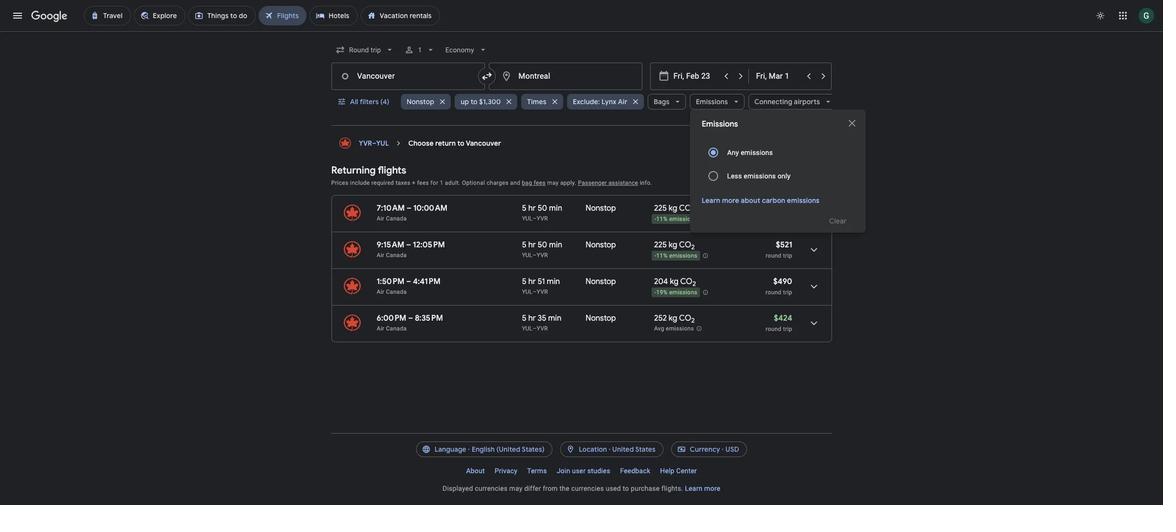 Task type: vqa. For each thing, say whether or not it's contained in the screenshot.


Task type: locate. For each thing, give the bounding box(es) containing it.
2 for 204
[[693, 280, 696, 288]]

emissions down departure text box
[[696, 97, 728, 106]]

co
[[680, 204, 692, 213], [680, 240, 692, 250], [681, 277, 693, 287], [680, 314, 692, 323]]

up
[[461, 97, 469, 106]]

5 for 4:41 pm
[[522, 277, 527, 287]]

2 nonstop flight. element from the top
[[586, 240, 616, 251]]

yvr inside 5 hr 35 min yul – yvr
[[537, 325, 548, 332]]

1 vertical spatial total duration 5 hr 50 min. element
[[522, 240, 586, 251]]

Arrival time: 8:35 PM. text field
[[415, 314, 443, 323]]

trip inside $490 round trip
[[784, 289, 793, 296]]

7:10 am
[[377, 204, 405, 213]]

0 vertical spatial 521 us dollars text field
[[776, 204, 793, 213]]

(4)
[[380, 97, 389, 106]]

1 521 us dollars text field from the top
[[776, 204, 793, 213]]

join user studies link
[[552, 463, 616, 479]]

0 horizontal spatial may
[[510, 485, 523, 493]]

– right 9:15 am text field
[[406, 240, 411, 250]]

to right used on the right bottom of the page
[[623, 485, 629, 493]]

fees right the "+"
[[417, 180, 429, 186]]

yvr for 4:41 pm
[[537, 289, 548, 296]]

0 vertical spatial $521
[[776, 204, 793, 213]]

currency
[[690, 445, 721, 454]]

Return text field
[[757, 63, 802, 90]]

12:05 pm
[[413, 240, 445, 250]]

35
[[538, 314, 547, 323]]

225 up '-11% emissions'
[[655, 240, 667, 250]]

canada inside 7:10 am – 10:00 am air canada
[[386, 215, 407, 222]]

1 $521 from the top
[[776, 204, 793, 213]]

2 5 hr 50 min yul – yvr from the top
[[522, 240, 563, 259]]

3 canada from the top
[[386, 289, 407, 296]]

1 vertical spatial 521 us dollars text field
[[776, 240, 793, 250]]

5 hr 35 min yul – yvr
[[522, 314, 562, 332]]

hr inside 5 hr 51 min yul – yvr
[[529, 277, 536, 287]]

yul for 10:00 am
[[522, 215, 533, 222]]

1 vertical spatial more
[[705, 485, 721, 493]]

co up avg emissions
[[680, 314, 692, 323]]

connecting airports
[[755, 97, 821, 106]]

less
[[728, 172, 743, 180]]

hr left 35
[[529, 314, 536, 323]]

0 horizontal spatial 1
[[418, 46, 422, 54]]

co inside "252 kg co 2"
[[680, 314, 692, 323]]

may left the differ
[[510, 485, 523, 493]]

521 us dollars text field down only at the right
[[776, 204, 793, 213]]

round for $424
[[766, 326, 782, 333]]

terms
[[528, 467, 547, 475]]

emissions down "252 kg co 2"
[[666, 325, 694, 332]]

air down the 6:00 pm
[[377, 325, 385, 332]]

2 5 from the top
[[522, 240, 527, 250]]

learn right 225 kg co 2 -11% emissions
[[702, 196, 721, 205]]

emissions up "less emissions only"
[[741, 149, 773, 157]]

min right 35
[[549, 314, 562, 323]]

air right lynx
[[618, 97, 628, 106]]

2 round from the top
[[766, 289, 782, 296]]

total duration 5 hr 51 min. element
[[522, 277, 586, 288]]

204
[[655, 277, 669, 287]]

0 vertical spatial 1
[[418, 46, 422, 54]]

2 up -19% emissions
[[693, 280, 696, 288]]

$521 down only at the right
[[776, 204, 793, 213]]

min for 225
[[549, 240, 563, 250]]

– right 7:10 am on the left
[[407, 204, 412, 213]]

co up 225 kg co 2
[[680, 204, 692, 213]]

1 5 from the top
[[522, 204, 527, 213]]

kg up avg emissions
[[669, 314, 678, 323]]

4 nonstop flight. element from the top
[[586, 314, 616, 325]]

1 vertical spatial -
[[655, 253, 657, 259]]

trip inside $521 round trip
[[784, 252, 793, 259]]

3 trip from the top
[[784, 326, 793, 333]]

5 hr 50 min yul – yvr
[[522, 204, 563, 222], [522, 240, 563, 259]]

– down total duration 5 hr 51 min. element
[[533, 289, 537, 296]]

trip
[[784, 252, 793, 259], [784, 289, 793, 296], [784, 326, 793, 333]]

min inside 5 hr 51 min yul – yvr
[[547, 277, 560, 287]]

50
[[538, 204, 548, 213], [538, 240, 548, 250]]

2 up avg emissions
[[692, 317, 695, 325]]

1 vertical spatial 11%
[[657, 253, 668, 259]]

2 $521 from the top
[[776, 240, 793, 250]]

learn
[[702, 196, 721, 205], [685, 485, 703, 493]]

2 currencies from the left
[[572, 485, 604, 493]]

0 vertical spatial total duration 5 hr 50 min. element
[[522, 204, 586, 215]]

225
[[655, 204, 667, 213], [655, 240, 667, 250]]

hr down bag fees "button"
[[529, 204, 536, 213]]

1 vertical spatial to
[[458, 139, 465, 148]]

0 vertical spatial may
[[548, 180, 559, 186]]

2 vertical spatial round
[[766, 326, 782, 333]]

2
[[692, 207, 695, 215], [692, 243, 695, 252], [693, 280, 696, 288], [692, 317, 695, 325]]

$521 inside $521 round trip
[[776, 240, 793, 250]]

passenger assistance button
[[578, 180, 639, 186]]

0 vertical spatial trip
[[784, 252, 793, 259]]

times
[[528, 97, 547, 106]]

1 vertical spatial trip
[[784, 289, 793, 296]]

air for 8:35 pm
[[377, 325, 385, 332]]

purchase
[[631, 485, 660, 493]]

nonstop
[[407, 97, 435, 106], [586, 204, 616, 213], [586, 240, 616, 250], [586, 277, 616, 287], [586, 314, 616, 323]]

yvr down bag fees "button"
[[537, 215, 548, 222]]

$490
[[774, 277, 793, 287]]

2 canada from the top
[[386, 252, 407, 259]]

2 vertical spatial trip
[[784, 326, 793, 333]]

-11% emissions
[[655, 253, 698, 259]]

hr for 10:00 am
[[529, 204, 536, 213]]

kg inside 225 kg co 2 -11% emissions
[[669, 204, 678, 213]]

None field
[[331, 41, 399, 59], [442, 41, 492, 59], [331, 41, 399, 59], [442, 41, 492, 59]]

51
[[538, 277, 545, 287]]

1 trip from the top
[[784, 252, 793, 259]]

co up '-11% emissions'
[[680, 240, 692, 250]]

1 vertical spatial 5 hr 50 min yul – yvr
[[522, 240, 563, 259]]

more inside search box
[[723, 196, 740, 205]]

assistance
[[609, 180, 639, 186]]

fees right bag
[[534, 180, 546, 186]]

more
[[723, 196, 740, 205], [705, 485, 721, 493]]

trip for $490
[[784, 289, 793, 296]]

1:50 pm – 4:41 pm air canada
[[377, 277, 441, 296]]

flights.
[[662, 485, 684, 493]]

5 up 5 hr 51 min yul – yvr
[[522, 240, 527, 250]]

canada down 9:15 am text field
[[386, 252, 407, 259]]

2 225 from the top
[[655, 240, 667, 250]]

canada down 1:50 pm text box
[[386, 289, 407, 296]]

10:00 am
[[414, 204, 448, 213]]

0 horizontal spatial more
[[705, 485, 721, 493]]

0 vertical spatial round
[[766, 252, 782, 259]]

canada inside 9:15 am – 12:05 pm air canada
[[386, 252, 407, 259]]

0 vertical spatial to
[[471, 97, 478, 106]]

leaves montréal-pierre elliott trudeau international airport at 7:10 am on friday, march 1 and arrives at vancouver international airport at 10:00 am on friday, march 1. element
[[377, 204, 448, 213]]

50 down bag fees "button"
[[538, 204, 548, 213]]

air for 4:41 pm
[[377, 289, 385, 296]]

total duration 5 hr 50 min. element down apply. on the top left of page
[[522, 204, 586, 215]]

3 hr from the top
[[529, 277, 536, 287]]

filters
[[360, 97, 379, 106]]

1 vertical spatial 50
[[538, 240, 548, 250]]

total duration 5 hr 50 min. element
[[522, 204, 586, 215], [522, 240, 586, 251]]

bag fees button
[[522, 180, 546, 186]]

- down "204"
[[655, 289, 657, 296]]

round for $490
[[766, 289, 782, 296]]

nonstop for 8:35 pm
[[586, 314, 616, 323]]

trip inside "$424 round trip"
[[784, 326, 793, 333]]

min right 51 at the bottom left of page
[[547, 277, 560, 287]]

5
[[522, 204, 527, 213], [522, 240, 527, 250], [522, 277, 527, 287], [522, 314, 527, 323]]

min
[[549, 204, 563, 213], [549, 240, 563, 250], [547, 277, 560, 287], [549, 314, 562, 323]]

nonstop for 4:41 pm
[[586, 277, 616, 287]]

1:50 pm
[[377, 277, 405, 287]]

5 hr 50 min yul – yvr down bag fees "button"
[[522, 204, 563, 222]]

225 for 225 kg co 2
[[655, 240, 667, 250]]

hr inside 5 hr 35 min yul – yvr
[[529, 314, 536, 323]]

$521 for $521 round trip
[[776, 240, 793, 250]]

– inside 5 hr 35 min yul – yvr
[[533, 325, 537, 332]]

emissions down 225 kg co 2
[[670, 253, 698, 259]]

1 - from the top
[[655, 216, 657, 223]]

Arrival time: 12:05 PM. text field
[[413, 240, 445, 250]]

0 vertical spatial 225
[[655, 204, 667, 213]]

2 trip from the top
[[784, 289, 793, 296]]

emissions up 225 kg co 2
[[670, 216, 698, 223]]

passenger
[[578, 180, 607, 186]]

main menu image
[[12, 10, 23, 22]]

yul
[[376, 139, 389, 148], [522, 215, 533, 222], [522, 252, 533, 259], [522, 289, 533, 296], [522, 325, 533, 332]]

air inside 9:15 am – 12:05 pm air canada
[[377, 252, 385, 259]]

currencies down privacy
[[475, 485, 508, 493]]

yul inside 5 hr 35 min yul – yvr
[[522, 325, 533, 332]]

1 round from the top
[[766, 252, 782, 259]]

nonstop flight. element for 204
[[586, 277, 616, 288]]

225 inside 225 kg co 2
[[655, 240, 667, 250]]

4 canada from the top
[[386, 325, 407, 332]]

2 total duration 5 hr 50 min. element from the top
[[522, 240, 586, 251]]

hr for 8:35 pm
[[529, 314, 536, 323]]

$521 left flight details. leaves montréal-pierre elliott trudeau international airport at 9:15 am on friday, march 1 and arrives at vancouver international airport at 12:05 pm on friday, march 1. icon
[[776, 240, 793, 250]]

225 up 225 kg co 2
[[655, 204, 667, 213]]

Arrival time: 10:00 AM. text field
[[414, 204, 448, 213]]

2 hr from the top
[[529, 240, 536, 250]]

round for $521
[[766, 252, 782, 259]]

currencies down join user studies at the bottom
[[572, 485, 604, 493]]

1 horizontal spatial may
[[548, 180, 559, 186]]

charges
[[487, 180, 509, 186]]

kg inside "252 kg co 2"
[[669, 314, 678, 323]]

hr left 51 at the bottom left of page
[[529, 277, 536, 287]]

english (united states)
[[472, 445, 545, 454]]

2 vertical spatial -
[[655, 289, 657, 296]]

None text field
[[331, 63, 485, 90]]

1 horizontal spatial fees
[[534, 180, 546, 186]]

none search field containing emissions
[[331, 38, 867, 233]]

yul down total duration 5 hr 51 min. element
[[522, 289, 533, 296]]

min inside 5 hr 35 min yul – yvr
[[549, 314, 562, 323]]

2 up 225 kg co 2
[[692, 207, 695, 215]]

yul inside 5 hr 51 min yul – yvr
[[522, 289, 533, 296]]

trip for $424
[[784, 326, 793, 333]]

trip down 490 us dollars text box on the bottom of the page
[[784, 289, 793, 296]]

yvr inside 5 hr 51 min yul – yvr
[[537, 289, 548, 296]]

-
[[655, 216, 657, 223], [655, 253, 657, 259], [655, 289, 657, 296]]

yul down bag
[[522, 215, 533, 222]]

co up -19% emissions
[[681, 277, 693, 287]]

canada down 7:10 am on the left
[[386, 215, 407, 222]]

11% down 225 kg co 2
[[657, 253, 668, 259]]

yvr – yul
[[359, 139, 389, 148]]

hr up 5 hr 51 min yul – yvr
[[529, 240, 536, 250]]

1 horizontal spatial 1
[[440, 180, 444, 186]]

None text field
[[489, 63, 643, 90]]

None search field
[[331, 38, 867, 233]]

0 horizontal spatial to
[[458, 139, 465, 148]]

co for 252
[[680, 314, 692, 323]]

min for 252
[[549, 314, 562, 323]]

kg for 225
[[669, 240, 678, 250]]

3 nonstop flight. element from the top
[[586, 277, 616, 288]]

co for 225
[[680, 240, 692, 250]]

4 hr from the top
[[529, 314, 536, 323]]

hr for 12:05 pm
[[529, 240, 536, 250]]

yvr up 51 at the bottom left of page
[[537, 252, 548, 259]]

flights
[[378, 164, 407, 177]]

kg up 225 kg co 2
[[669, 204, 678, 213]]

1 225 from the top
[[655, 204, 667, 213]]

5 inside 5 hr 35 min yul – yvr
[[522, 314, 527, 323]]

– left arrival time: 4:41 pm. text field
[[407, 277, 411, 287]]

9:15 am – 12:05 pm air canada
[[377, 240, 445, 259]]

1 11% from the top
[[657, 216, 668, 223]]

$424
[[775, 314, 793, 323]]

kg up '-11% emissions'
[[669, 240, 678, 250]]

round inside $490 round trip
[[766, 289, 782, 296]]

air down 9:15 am text field
[[377, 252, 385, 259]]

all filters (4) button
[[331, 90, 397, 114]]

– left arrival time: 8:35 pm. text box
[[408, 314, 413, 323]]

canada inside 1:50 pm – 4:41 pm air canada
[[386, 289, 407, 296]]

choose
[[409, 139, 434, 148]]

bag
[[522, 180, 533, 186]]

3 round from the top
[[766, 326, 782, 333]]

5 left 51 at the bottom left of page
[[522, 277, 527, 287]]

air down 1:50 pm text box
[[377, 289, 385, 296]]

- up 225 kg co 2
[[655, 216, 657, 223]]

– down total duration 5 hr 35 min. element
[[533, 325, 537, 332]]

2 inside "252 kg co 2"
[[692, 317, 695, 325]]

may left apply. on the top left of page
[[548, 180, 559, 186]]

5 for 10:00 am
[[522, 204, 527, 213]]

1 hr from the top
[[529, 204, 536, 213]]

2 horizontal spatial to
[[623, 485, 629, 493]]

Departure time: 7:10 AM. text field
[[377, 204, 405, 213]]

flight details. leaves montréal-pierre elliott trudeau international airport at 6:00 pm on friday, march 1 and arrives at vancouver international airport at 8:35 pm on friday, march 1. image
[[803, 312, 826, 335]]

– inside 9:15 am – 12:05 pm air canada
[[406, 240, 411, 250]]

yvr down 35
[[537, 325, 548, 332]]

0 vertical spatial 50
[[538, 204, 548, 213]]

total duration 5 hr 50 min. element up total duration 5 hr 51 min. element
[[522, 240, 586, 251]]

yvr down 51 at the bottom left of page
[[537, 289, 548, 296]]

canada down the 6:00 pm
[[386, 325, 407, 332]]

kg inside 204 kg co 2
[[670, 277, 679, 287]]

1 nonstop flight. element from the top
[[586, 204, 616, 215]]

yul down total duration 5 hr 35 min. element
[[522, 325, 533, 332]]

1 horizontal spatial currencies
[[572, 485, 604, 493]]

1 canada from the top
[[386, 215, 407, 222]]

Arrival time: 4:41 PM. text field
[[413, 277, 441, 287]]

prices include required taxes + fees for 1 adult. optional charges and bag fees may apply. passenger assistance
[[331, 180, 639, 186]]

1 fees from the left
[[417, 180, 429, 186]]

canada for 7:10 am
[[386, 215, 407, 222]]

bags button
[[648, 90, 687, 114]]

yul for 4:41 pm
[[522, 289, 533, 296]]

50 for 10:00 am
[[538, 204, 548, 213]]

nonstop for 12:05 pm
[[586, 240, 616, 250]]

1 5 hr 50 min yul – yvr from the top
[[522, 204, 563, 222]]

- inside 225 kg co 2 -11% emissions
[[655, 216, 657, 223]]

avg
[[655, 325, 665, 332]]

may
[[548, 180, 559, 186], [510, 485, 523, 493]]

co inside 204 kg co 2
[[681, 277, 693, 287]]

round
[[766, 252, 782, 259], [766, 289, 782, 296], [766, 326, 782, 333]]

flight details. leaves montréal-pierre elliott trudeau international airport at 1:50 pm on friday, march 1 and arrives at vancouver international airport at 4:41 pm on friday, march 1. image
[[803, 275, 826, 298]]

3 5 from the top
[[522, 277, 527, 287]]

5 hr 50 min yul – yvr up 51 at the bottom left of page
[[522, 240, 563, 259]]

round down $424 text field
[[766, 326, 782, 333]]

emissions
[[696, 97, 728, 106], [702, 119, 739, 129]]

kg inside 225 kg co 2
[[669, 240, 678, 250]]

1 vertical spatial round
[[766, 289, 782, 296]]

0 vertical spatial 11%
[[657, 216, 668, 223]]

change appearance image
[[1090, 4, 1113, 27]]

4 5 from the top
[[522, 314, 527, 323]]

2 inside 204 kg co 2
[[693, 280, 696, 288]]

0 vertical spatial -
[[655, 216, 657, 223]]

more down currency at the right of page
[[705, 485, 721, 493]]

hr
[[529, 204, 536, 213], [529, 240, 536, 250], [529, 277, 536, 287], [529, 314, 536, 323]]

2 inside 225 kg co 2
[[692, 243, 695, 252]]

to inside popup button
[[471, 97, 478, 106]]

exclude: lynx air button
[[567, 90, 644, 114]]

0 horizontal spatial fees
[[417, 180, 429, 186]]

learn inside search box
[[702, 196, 721, 205]]

2 up '-11% emissions'
[[692, 243, 695, 252]]

2 for 225
[[692, 243, 695, 252]]

1 vertical spatial may
[[510, 485, 523, 493]]

air inside 6:00 pm – 8:35 pm air canada
[[377, 325, 385, 332]]

0 vertical spatial learn
[[702, 196, 721, 205]]

nonstop flight. element
[[586, 204, 616, 215], [586, 240, 616, 251], [586, 277, 616, 288], [586, 314, 616, 325]]

8:35 pm
[[415, 314, 443, 323]]

521 US dollars text field
[[776, 204, 793, 213], [776, 240, 793, 250]]

424 US dollars text field
[[775, 314, 793, 323]]

vancouver
[[466, 139, 501, 148]]

fees
[[417, 180, 429, 186], [534, 180, 546, 186]]

total duration 5 hr 35 min. element
[[522, 314, 586, 325]]

1 vertical spatial 1
[[440, 180, 444, 186]]

min up total duration 5 hr 51 min. element
[[549, 240, 563, 250]]

round inside $521 round trip
[[766, 252, 782, 259]]

leaves montréal-pierre elliott trudeau international airport at 9:15 am on friday, march 1 and arrives at vancouver international airport at 12:05 pm on friday, march 1. element
[[377, 240, 445, 250]]

canada for 1:50 pm
[[386, 289, 407, 296]]

50 up 51 at the bottom left of page
[[538, 240, 548, 250]]

1 total duration 5 hr 50 min. element from the top
[[522, 204, 586, 215]]

11%
[[657, 216, 668, 223], [657, 253, 668, 259]]

air inside 1:50 pm – 4:41 pm air canada
[[377, 289, 385, 296]]

exclude:
[[573, 97, 600, 106]]

0 vertical spatial emissions
[[696, 97, 728, 106]]

exclude: lynx air
[[573, 97, 628, 106]]

co inside 225 kg co 2 -11% emissions
[[680, 204, 692, 213]]

round down $490
[[766, 289, 782, 296]]

yul for 8:35 pm
[[522, 325, 533, 332]]

1 horizontal spatial more
[[723, 196, 740, 205]]

1 vertical spatial $521
[[776, 240, 793, 250]]

0 vertical spatial more
[[723, 196, 740, 205]]

11% up 225 kg co 2
[[657, 216, 668, 223]]

round inside "$424 round trip"
[[766, 326, 782, 333]]

more left about
[[723, 196, 740, 205]]

about
[[466, 467, 485, 475]]

co inside 225 kg co 2
[[680, 240, 692, 250]]

- down 225 kg co 2
[[655, 253, 657, 259]]

yvr for 12:05 pm
[[537, 252, 548, 259]]

kg up -19% emissions
[[670, 277, 679, 287]]

2 vertical spatial to
[[623, 485, 629, 493]]

emissions inside 225 kg co 2 -11% emissions
[[670, 216, 698, 223]]

learn down center
[[685, 485, 703, 493]]

– down bag fees "button"
[[533, 215, 537, 222]]

0 horizontal spatial currencies
[[475, 485, 508, 493]]

2 - from the top
[[655, 253, 657, 259]]

currencies
[[475, 485, 508, 493], [572, 485, 604, 493]]

1 currencies from the left
[[475, 485, 508, 493]]

emissions down "emissions" popup button
[[702, 119, 739, 129]]

3 - from the top
[[655, 289, 657, 296]]

returning flights main content
[[331, 134, 832, 350]]

521 us dollars text field left flight details. leaves montréal-pierre elliott trudeau international airport at 9:15 am on friday, march 1 and arrives at vancouver international airport at 12:05 pm on friday, march 1. icon
[[776, 240, 793, 250]]

times button
[[522, 90, 563, 114]]

to right return
[[458, 139, 465, 148]]

air down departure time: 7:10 am. text field
[[377, 215, 385, 222]]

225 inside 225 kg co 2 -11% emissions
[[655, 204, 667, 213]]

to right "up"
[[471, 97, 478, 106]]

trip up $490
[[784, 252, 793, 259]]

carbon
[[763, 196, 786, 205]]

1 50 from the top
[[538, 204, 548, 213]]

trip down $424 text field
[[784, 326, 793, 333]]

round up $490
[[766, 252, 782, 259]]

2 521 us dollars text field from the top
[[776, 240, 793, 250]]

2 50 from the top
[[538, 240, 548, 250]]

5 left 35
[[522, 314, 527, 323]]

5 down bag
[[522, 204, 527, 213]]

air inside 7:10 am – 10:00 am air canada
[[377, 215, 385, 222]]

0 vertical spatial 5 hr 50 min yul – yvr
[[522, 204, 563, 222]]

1 inside popup button
[[418, 46, 422, 54]]

1 vertical spatial 225
[[655, 240, 667, 250]]

yul up 5 hr 51 min yul – yvr
[[522, 252, 533, 259]]

returning flights
[[331, 164, 407, 177]]

$490 round trip
[[766, 277, 793, 296]]

5 inside 5 hr 51 min yul – yvr
[[522, 277, 527, 287]]

flight details. leaves montréal-pierre elliott trudeau international airport at 9:15 am on friday, march 1 and arrives at vancouver international airport at 12:05 pm on friday, march 1. image
[[803, 238, 826, 262]]

canada inside 6:00 pm – 8:35 pm air canada
[[386, 325, 407, 332]]

nonstop flight. element for 225
[[586, 240, 616, 251]]

1 horizontal spatial to
[[471, 97, 478, 106]]



Task type: describe. For each thing, give the bounding box(es) containing it.
connecting airports button
[[749, 90, 837, 114]]

(united
[[497, 445, 521, 454]]

emissions left only at the right
[[744, 172, 776, 180]]

learn more about carbon emissions link
[[702, 196, 820, 205]]

Departure time: 6:00 PM. text field
[[377, 314, 407, 323]]

6:00 pm
[[377, 314, 407, 323]]

9:15 am
[[377, 240, 405, 250]]

hr for 4:41 pm
[[529, 277, 536, 287]]

states)
[[522, 445, 545, 454]]

united states
[[613, 445, 656, 454]]

displayed
[[443, 485, 473, 493]]

2 for 252
[[692, 317, 695, 325]]

return
[[436, 139, 456, 148]]

min down apply. on the top left of page
[[549, 204, 563, 213]]

yul up flights
[[376, 139, 389, 148]]

and
[[511, 180, 521, 186]]

6:00 pm – 8:35 pm air canada
[[377, 314, 443, 332]]

50 for 12:05 pm
[[538, 240, 548, 250]]

feedback link
[[616, 463, 656, 479]]

canada for 6:00 pm
[[386, 325, 407, 332]]

for
[[431, 180, 439, 186]]

from
[[543, 485, 558, 493]]

$424 round trip
[[766, 314, 793, 333]]

252 kg co 2
[[655, 314, 695, 325]]

join user studies
[[557, 467, 611, 475]]

up to $1,300
[[461, 97, 501, 106]]

total duration 5 hr 50 min. element for 10:00 am
[[522, 204, 586, 215]]

252
[[655, 314, 667, 323]]

returning
[[331, 164, 376, 177]]

nonstop button
[[401, 90, 451, 114]]

225 for 225 kg co 2 -11% emissions
[[655, 204, 667, 213]]

5 for 12:05 pm
[[522, 240, 527, 250]]

all filters (4)
[[350, 97, 389, 106]]

lynx
[[602, 97, 617, 106]]

taxes
[[396, 180, 411, 186]]

1 inside returning flights main content
[[440, 180, 444, 186]]

states
[[636, 445, 656, 454]]

emissions down 204 kg co 2
[[670, 289, 698, 296]]

5 hr 50 min yul – yvr for 12:05 pm
[[522, 240, 563, 259]]

about link
[[462, 463, 490, 479]]

differ
[[525, 485, 541, 493]]

225 kg co 2
[[655, 240, 695, 252]]

airports
[[795, 97, 821, 106]]

5 for 8:35 pm
[[522, 314, 527, 323]]

join
[[557, 467, 571, 475]]

air for 12:05 pm
[[377, 252, 385, 259]]

leaves montréal-pierre elliott trudeau international airport at 6:00 pm on friday, march 1 and arrives at vancouver international airport at 8:35 pm on friday, march 1. element
[[377, 314, 443, 323]]

1 vertical spatial learn
[[685, 485, 703, 493]]

up to $1,300 button
[[455, 90, 518, 114]]

may inside returning flights main content
[[548, 180, 559, 186]]

less emissions only
[[728, 172, 791, 180]]

nonstop flight. element for 252
[[586, 314, 616, 325]]

kg for 252
[[669, 314, 678, 323]]

490 US dollars text field
[[774, 277, 793, 287]]

4:41 pm
[[413, 277, 441, 287]]

Departure time: 9:15 AM. text field
[[377, 240, 405, 250]]

united
[[613, 445, 634, 454]]

emissions right carbon on the right of page
[[788, 196, 820, 205]]

kg for 204
[[670, 277, 679, 287]]

connecting
[[755, 97, 793, 106]]

swap origin and destination. image
[[481, 70, 493, 82]]

11% inside 225 kg co 2 -11% emissions
[[657, 216, 668, 223]]

2 inside 225 kg co 2 -11% emissions
[[692, 207, 695, 215]]

privacy link
[[490, 463, 523, 479]]

– inside 6:00 pm – 8:35 pm air canada
[[408, 314, 413, 323]]

+
[[412, 180, 416, 186]]

none text field inside search box
[[331, 63, 485, 90]]

language
[[435, 445, 467, 454]]

1 vertical spatial emissions
[[702, 119, 739, 129]]

to inside returning flights main content
[[458, 139, 465, 148]]

– inside 1:50 pm – 4:41 pm air canada
[[407, 277, 411, 287]]

co for 204
[[681, 277, 693, 287]]

204 kg co 2
[[655, 277, 696, 288]]

– inside 5 hr 51 min yul – yvr
[[533, 289, 537, 296]]

choose return to vancouver
[[409, 139, 501, 148]]

the
[[560, 485, 570, 493]]

yvr for 10:00 am
[[537, 215, 548, 222]]

2 11% from the top
[[657, 253, 668, 259]]

displayed currencies may differ from the currencies used to purchase flights. learn more
[[443, 485, 721, 493]]

– inside 7:10 am – 10:00 am air canada
[[407, 204, 412, 213]]

nonstop inside popup button
[[407, 97, 435, 106]]

225 kg co 2 -11% emissions
[[655, 204, 698, 223]]

Departure time: 1:50 PM. text field
[[377, 277, 405, 287]]

user
[[572, 467, 586, 475]]

5 hr 51 min yul – yvr
[[522, 277, 560, 296]]

all
[[350, 97, 358, 106]]

nonstop for 10:00 am
[[586, 204, 616, 213]]

min for 204
[[547, 277, 560, 287]]

help center link
[[656, 463, 702, 479]]

about
[[742, 196, 761, 205]]

studies
[[588, 467, 611, 475]]

trip for $521
[[784, 252, 793, 259]]

7:10 am – 10:00 am air canada
[[377, 204, 448, 222]]

emissions button
[[691, 90, 745, 114]]

19%
[[657, 289, 668, 296]]

emissions option group
[[702, 141, 855, 188]]

used
[[606, 485, 621, 493]]

center
[[677, 467, 697, 475]]

emissions inside popup button
[[696, 97, 728, 106]]

include
[[350, 180, 370, 186]]

2 fees from the left
[[534, 180, 546, 186]]

– up returning flights
[[372, 139, 376, 148]]

any emissions
[[728, 149, 773, 157]]

prices
[[331, 180, 349, 186]]

Departure text field
[[674, 63, 719, 90]]

canada for 9:15 am
[[386, 252, 407, 259]]

- for 225
[[655, 253, 657, 259]]

air inside exclude: lynx air popup button
[[618, 97, 628, 106]]

close dialog image
[[847, 117, 859, 129]]

total duration 5 hr 50 min. element for 12:05 pm
[[522, 240, 586, 251]]

optional
[[462, 180, 485, 186]]

help
[[661, 467, 675, 475]]

5 hr 50 min yul – yvr for 10:00 am
[[522, 204, 563, 222]]

yvr for 8:35 pm
[[537, 325, 548, 332]]

usd
[[726, 445, 740, 454]]

learn more about carbon emissions
[[702, 196, 820, 205]]

air for 10:00 am
[[377, 215, 385, 222]]

help center
[[661, 467, 697, 475]]

yul for 12:05 pm
[[522, 252, 533, 259]]

yvr up returning flights
[[359, 139, 372, 148]]

$1,300
[[479, 97, 501, 106]]

– up 5 hr 51 min yul – yvr
[[533, 252, 537, 259]]

required
[[372, 180, 394, 186]]

- for 204
[[655, 289, 657, 296]]

location
[[579, 445, 607, 454]]

apply.
[[561, 180, 577, 186]]

leaves montréal-pierre elliott trudeau international airport at 1:50 pm on friday, march 1 and arrives at vancouver international airport at 4:41 pm on friday, march 1. element
[[377, 277, 441, 287]]

any
[[728, 149, 740, 157]]

feedback
[[621, 467, 651, 475]]

terms link
[[523, 463, 552, 479]]

$521 for $521
[[776, 204, 793, 213]]

avg emissions
[[655, 325, 694, 332]]



